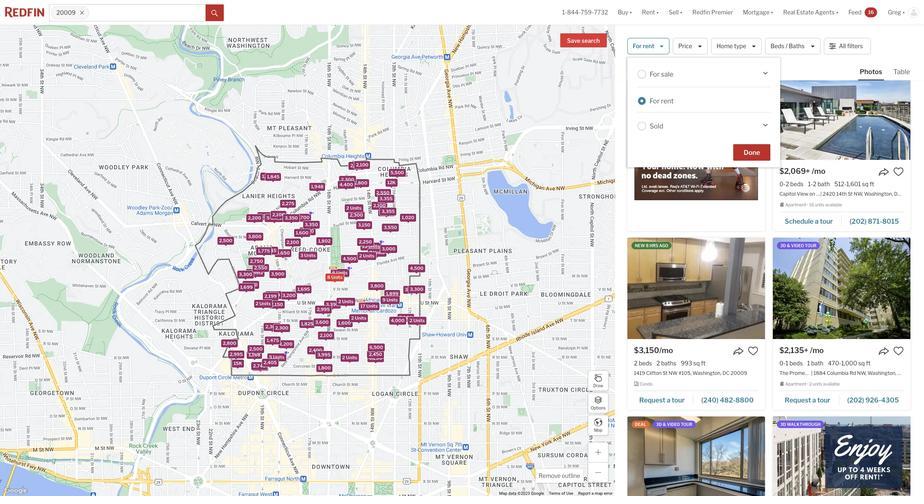 Task type: vqa. For each thing, say whether or not it's contained in the screenshot.
9,845
yes



Task type: describe. For each thing, give the bounding box(es) containing it.
nw, for capitol view on 14th
[[854, 191, 863, 197]]

promenade
[[789, 370, 816, 376]]

0 vertical spatial video
[[791, 243, 804, 248]]

4,650
[[276, 250, 290, 256]]

1,898
[[262, 173, 274, 179]]

16 for 16
[[868, 9, 874, 15]]

request a tour for $3,150
[[639, 396, 685, 404]]

1 vertical spatial 2,800
[[223, 340, 236, 346]]

3d walkthrough for photo of 2420 14th st nw, washington, dc 20009
[[780, 64, 821, 69]]

walkthrough for photo of 2303 14th st nw, washington, dc 20009
[[787, 422, 821, 427]]

512-
[[834, 180, 847, 187]]

2 units down 2,750
[[248, 269, 263, 275]]

buy ▾ button
[[618, 0, 632, 25]]

2,450
[[369, 351, 382, 357]]

470-
[[828, 359, 841, 366]]

0 horizontal spatial 2,500
[[219, 237, 232, 243]]

0 vertical spatial 2,550
[[376, 190, 389, 196]]

©2023
[[517, 491, 530, 496]]

mortgage ▾
[[743, 9, 773, 16]]

nw, for the promenade
[[857, 370, 867, 376]]

(202) 926-4305 link
[[839, 393, 904, 407]]

all filters button
[[824, 38, 871, 54]]

9 units
[[382, 297, 398, 303]]

tour for $3,150 /mo
[[672, 396, 685, 404]]

2,405
[[263, 360, 277, 365]]

▾ for buy ▾
[[630, 9, 632, 16]]

926- for 4305
[[866, 396, 881, 404]]

17 inside map region
[[360, 303, 365, 309]]

a for (202) 871-8015
[[815, 217, 819, 225]]

2,200
[[248, 215, 261, 221]]

request down apartment • 17 units available
[[640, 38, 666, 46]]

16th
[[833, 12, 844, 18]]

terms of use link
[[549, 491, 573, 496]]

/
[[786, 43, 788, 50]]

buy ▾
[[618, 9, 632, 16]]

redfin
[[692, 9, 710, 16]]

2,400
[[309, 347, 322, 353]]

a left map
[[592, 491, 594, 496]]

509-
[[828, 1, 842, 8]]

2,275
[[282, 200, 294, 206]]

1- for 2
[[808, 180, 813, 187]]

apartments
[[638, 66, 670, 73]]

ft for 509-773 sq ft
[[861, 1, 866, 8]]

use
[[566, 491, 573, 496]]

1-2 bath
[[808, 180, 830, 187]]

the promenade
[[779, 370, 816, 376]]

mortgage ▾ button
[[738, 0, 778, 25]]

google image
[[2, 485, 29, 496]]

real estate agents ▾ button
[[778, 0, 844, 25]]

5,500
[[390, 169, 404, 175]]

| for the promenade
[[811, 370, 813, 376]]

schedule a tour for (202) 871-8015
[[785, 217, 833, 225]]

2 units right 4,000
[[409, 318, 425, 323]]

| 2420 14th st nw, washington, dc 20009
[[820, 191, 919, 197]]

tour for $2,069+ /mo
[[820, 217, 833, 225]]

▾ for mortgage ▾
[[771, 9, 773, 16]]

beds for $2,069+
[[790, 180, 804, 187]]

▾ inside dropdown button
[[836, 9, 839, 16]]

apartment for (202) 926-4406
[[785, 23, 806, 28]]

st left nw
[[663, 370, 668, 376]]

0 vertical spatial 5 units
[[266, 215, 282, 221]]

photo of 2112 new hampshire ave nw, washington, dc 20009 image
[[627, 417, 765, 496]]

sq for 470-1,000 sq ft
[[858, 359, 865, 366]]

1419
[[634, 370, 645, 376]]

nw, for camden roosevelt
[[851, 12, 860, 18]]

9
[[382, 297, 385, 303]]

1 horizontal spatial 3,800
[[370, 283, 383, 289]]

search
[[582, 37, 600, 44]]

470-1,000 sq ft
[[828, 359, 870, 366]]

report a map error link
[[578, 491, 613, 496]]

request a tour for $2,135+
[[785, 396, 830, 404]]

0 vertical spatial 2,700
[[350, 162, 363, 168]]

nw, right sell ▾ dropdown button
[[690, 12, 700, 18]]

1 horizontal spatial tour
[[805, 243, 817, 248]]

1,000
[[841, 359, 857, 366]]

1 vertical spatial 4,500
[[410, 265, 423, 271]]

| for camden roosevelt
[[819, 12, 820, 18]]

available for (202) 926-4406
[[823, 23, 840, 28]]

apartment for (202) 871-8015
[[785, 202, 806, 207]]

for rent button
[[627, 38, 670, 54]]

map data ©2023 google
[[499, 491, 544, 496]]

sell ▾ button
[[664, 0, 688, 25]]

2 1 from the left
[[807, 359, 810, 366]]

$3,150
[[634, 346, 659, 355]]

apartment • 17 units available
[[640, 23, 696, 28]]

0 vertical spatial bath
[[818, 180, 830, 187]]

0 vertical spatial 5
[[266, 215, 269, 221]]

2 units down 2,199 at bottom
[[255, 300, 271, 306]]

schedule for (202) 926-4406
[[784, 38, 813, 46]]

1,020
[[402, 214, 414, 220]]

6 units
[[332, 270, 347, 276]]

rent inside dropdown button
[[642, 9, 655, 16]]

apartment for (202) 926-4305
[[785, 381, 806, 386]]

(202) 871-8905
[[703, 38, 753, 46]]

#105,
[[679, 370, 692, 376]]

washington, for capitol view on 14th
[[864, 191, 893, 197]]

0 vertical spatial 3d & video tour
[[780, 243, 817, 248]]

buy ▾ button
[[613, 0, 637, 25]]

2,100 up 9,845
[[356, 162, 368, 168]]

| for capitol view on 14th
[[820, 191, 822, 197]]

3d for photo of 2420 14th st nw, washington, dc 20009
[[780, 64, 786, 69]]

6,500
[[369, 344, 383, 350]]

st right 16th
[[845, 12, 850, 18]]

schedule a tour for (202) 926-4406
[[784, 38, 832, 46]]

st down "1,601"
[[848, 191, 853, 197]]

photo of 1884 columbia rd nw, washington, dc 20009 image
[[773, 238, 910, 339]]

2 units down 16 units
[[359, 253, 374, 258]]

1- for 844-
[[562, 9, 567, 16]]

nw
[[669, 370, 678, 376]]

type
[[734, 43, 746, 50]]

(202) 871-8905 link
[[694, 35, 758, 49]]

1,825
[[301, 321, 313, 326]]

2420
[[823, 191, 835, 197]]

home type button
[[711, 38, 762, 54]]

844-
[[567, 9, 581, 16]]

camden roosevelt
[[779, 12, 823, 18]]

ft up 1419 clifton st nw #105, washington, dc 20009 on the right of page
[[701, 359, 705, 366]]

0- for $2,069+
[[779, 180, 786, 187]]

louis
[[644, 12, 657, 18]]

favorite button checkbox
[[748, 345, 758, 356]]

map for map
[[594, 427, 602, 432]]

0 vertical spatial 3,355
[[379, 195, 392, 201]]

submit search image
[[211, 10, 218, 16]]

0 horizontal spatial &
[[663, 422, 666, 427]]

apartment • 2 units available
[[785, 381, 840, 386]]

▾ for rent ▾
[[656, 9, 659, 16]]

1 horizontal spatial 14th
[[816, 191, 827, 197]]

greg ▾
[[888, 9, 905, 16]]

| 1884 columbia rd nw, washington, dc 20009
[[811, 370, 922, 376]]

0 horizontal spatial tour
[[681, 422, 692, 427]]

the for the louis | 1920 14th st nw, washington, dc 20009
[[634, 12, 643, 18]]

2,100 up 3,550
[[373, 203, 386, 208]]

4305
[[881, 396, 899, 404]]

capitol
[[779, 191, 796, 197]]

1 vertical spatial rent
[[729, 33, 750, 44]]

for for rent
[[672, 66, 680, 73]]

(202) 926-4406
[[848, 38, 900, 46]]

1,900
[[301, 228, 314, 234]]

1 vertical spatial 2,550
[[254, 265, 267, 270]]

table
[[893, 68, 910, 76]]

3
[[300, 252, 303, 258]]

of
[[562, 491, 565, 496]]

sale
[[661, 70, 673, 78]]

washington, for the promenade
[[868, 370, 896, 376]]

16 units
[[362, 243, 380, 249]]

2,100 down 3,600
[[320, 332, 332, 338]]

2,350
[[244, 282, 257, 288]]

sq for 512-1,601 sq ft
[[862, 180, 869, 187]]

1 vertical spatial for
[[650, 70, 660, 78]]

2,100 up the 4,650
[[286, 239, 299, 245]]

0 vertical spatial 3,350
[[284, 215, 298, 221]]

3d for photo of 2303 14th st nw, washington, dc 20009
[[780, 422, 786, 427]]

1,200
[[280, 341, 292, 347]]

0 horizontal spatial 3,800
[[248, 233, 261, 239]]

photo of 1419 clifton st nw #105, washington, dc 20009 image
[[627, 238, 765, 339]]

table button
[[892, 68, 912, 80]]

8 units
[[327, 274, 342, 280]]

outline
[[562, 472, 580, 479]]

request a tour button for $2,135+
[[779, 394, 839, 406]]

1,775
[[258, 248, 270, 254]]

available for (202) 926-4305
[[823, 381, 840, 386]]

dc for camden roosevelt
[[891, 12, 898, 18]]

1 1 from the left
[[786, 359, 788, 366]]

rent ▾ button
[[637, 0, 664, 25]]

0 vertical spatial 1,600
[[296, 230, 308, 236]]

$3,150 /mo
[[634, 346, 673, 355]]

dc up (240) 482-8800 link
[[723, 370, 730, 376]]

0 horizontal spatial 2,700
[[296, 214, 309, 220]]

• for (202) 871-8905
[[662, 23, 663, 28]]

beds for $2,135+
[[790, 359, 803, 366]]

16 for 16 units
[[362, 243, 367, 249]]

1-844-759-7732
[[562, 9, 608, 16]]

0 horizontal spatial 4,500
[[343, 256, 356, 261]]

1884
[[814, 370, 826, 376]]

926- for 4406
[[866, 38, 882, 46]]

agents
[[815, 9, 835, 16]]

| left '1920'
[[658, 12, 659, 18]]

0 vertical spatial 4,400
[[339, 181, 353, 187]]

871- for 8905
[[721, 38, 735, 46]]

baths
[[661, 359, 676, 366]]

apartment • 16 units available
[[785, 202, 842, 207]]

2 horizontal spatial rent
[[681, 66, 692, 73]]

1 vertical spatial 3,355
[[381, 208, 395, 214]]

0 horizontal spatial video
[[667, 422, 680, 427]]

(240)
[[701, 396, 719, 404]]

st right sell ▾ dropdown button
[[684, 12, 689, 18]]

condo
[[640, 381, 653, 386]]

1 horizontal spatial 16
[[809, 202, 814, 207]]

1 vertical spatial 5
[[269, 354, 272, 360]]

3,550
[[384, 224, 397, 230]]

favorite button image for $3,150 /mo
[[748, 345, 758, 356]]



Task type: locate. For each thing, give the bounding box(es) containing it.
units down on
[[815, 202, 824, 207]]

tour for $2,135+ /mo
[[817, 396, 830, 404]]

2 favorite button image from the left
[[893, 345, 904, 356]]

0 horizontal spatial 1-
[[562, 9, 567, 16]]

8 left hrs
[[646, 243, 649, 248]]

rent up apartments
[[643, 43, 654, 50]]

1 vertical spatial 2,700
[[296, 214, 309, 220]]

5 right 2,200
[[266, 215, 269, 221]]

0 horizontal spatial 4,400
[[339, 181, 353, 187]]

schedule a tour button down apartment • 16 units available
[[779, 214, 842, 227]]

for
[[714, 33, 727, 44], [672, 66, 680, 73]]

dc up 4406
[[891, 12, 898, 18]]

3,995
[[317, 352, 330, 358]]

remove 20009 image
[[79, 10, 84, 15]]

new
[[635, 243, 645, 248]]

/mo for $3,150 /mo
[[659, 346, 673, 355]]

0 vertical spatial 8
[[809, 23, 812, 28]]

for
[[633, 43, 642, 50], [650, 70, 660, 78], [650, 97, 660, 105]]

dialog
[[627, 58, 780, 167]]

favorite button checkbox up "| 1884 columbia rd nw, washington, dc 20009"
[[893, 345, 904, 356]]

▾ left '1920'
[[656, 9, 659, 16]]

camden
[[779, 12, 799, 18]]

for inside for rent button
[[633, 43, 642, 50]]

2,250
[[359, 239, 372, 245]]

(202) 871-8015 link
[[842, 214, 904, 228]]

0 vertical spatial 1-
[[562, 9, 567, 16]]

1 up promenade
[[807, 359, 810, 366]]

for up 116 at the top right
[[633, 43, 642, 50]]

14th right on
[[816, 191, 827, 197]]

3,355 down the 12k
[[379, 195, 392, 201]]

7 units
[[369, 249, 384, 255]]

17 down '1920'
[[664, 23, 668, 28]]

walkthrough for photo of 2420 14th st nw, washington, dc 20009
[[787, 64, 821, 69]]

map
[[594, 427, 602, 432], [499, 491, 507, 496]]

0 horizontal spatial 8
[[327, 274, 330, 280]]

1 horizontal spatial rent
[[729, 33, 750, 44]]

▾ for greg ▾
[[902, 9, 905, 16]]

16 down 3,150
[[362, 243, 367, 249]]

1 favorite button checkbox from the top
[[893, 166, 904, 177]]

None search field
[[89, 5, 206, 21]]

▾ right "sell"
[[680, 9, 683, 16]]

map down 'options'
[[594, 427, 602, 432]]

14th down 512-
[[836, 191, 847, 197]]

2 horizontal spatial 14th
[[836, 191, 847, 197]]

0 vertical spatial map
[[594, 427, 602, 432]]

favorite button image
[[748, 345, 758, 356], [893, 345, 904, 356]]

2101
[[821, 12, 832, 18]]

1 horizontal spatial 8
[[646, 243, 649, 248]]

5 units right 2,200
[[266, 215, 282, 221]]

$2,135+ /mo
[[779, 346, 824, 355]]

1 horizontal spatial favorite button image
[[893, 345, 904, 356]]

washington, for camden roosevelt
[[861, 12, 890, 18]]

0 vertical spatial for rent
[[633, 43, 654, 50]]

1 vertical spatial map
[[499, 491, 507, 496]]

0 horizontal spatial for
[[672, 66, 680, 73]]

all filters
[[839, 43, 863, 50]]

(202) for (202) 871-8015
[[850, 217, 867, 225]]

16 inside map region
[[362, 243, 367, 249]]

dialog containing for sale
[[627, 58, 780, 167]]

save search button
[[560, 33, 607, 47]]

2 vertical spatial rent
[[661, 97, 674, 105]]

redfin premier button
[[688, 0, 738, 25]]

/mo for $2,135+ /mo
[[810, 346, 824, 355]]

schedule a tour button for (202) 926-4406
[[779, 35, 840, 48]]

apartment • 8 units available
[[785, 23, 840, 28]]

remove outline button
[[536, 469, 583, 483]]

sq up "| 1884 columbia rd nw, washington, dc 20009"
[[858, 359, 865, 366]]

favorite button image for $2,135+ /mo
[[893, 345, 904, 356]]

3,800 up 9
[[370, 283, 383, 289]]

4,500
[[343, 256, 356, 261], [410, 265, 423, 271]]

7
[[369, 249, 372, 255]]

dc up 4305
[[898, 370, 905, 376]]

units for (202) 926-4406
[[813, 23, 822, 28]]

2 vertical spatial 16
[[362, 243, 367, 249]]

(202) for (202) 871-8905
[[703, 38, 720, 46]]

request down the apartment • 2 units available
[[785, 396, 811, 404]]

2 favorite button checkbox from the top
[[893, 345, 904, 356]]

7732
[[594, 9, 608, 16]]

1 horizontal spatial 4,500
[[410, 265, 423, 271]]

0 vertical spatial schedule
[[784, 38, 813, 46]]

photo of 2303 14th st nw, washington, dc 20009 image
[[773, 417, 910, 496]]

20009 apartments for rent
[[627, 33, 750, 44]]

schedule a tour button down the apartment • 8 units available
[[779, 35, 840, 48]]

1- up on
[[808, 180, 813, 187]]

2 schedule a tour button from the top
[[779, 214, 842, 227]]

1 horizontal spatial 1-
[[808, 180, 813, 187]]

1 horizontal spatial 2,550
[[376, 190, 389, 196]]

estate
[[796, 9, 814, 16]]

a down apartment • 17 units available
[[667, 38, 671, 46]]

map for map data ©2023 google
[[499, 491, 507, 496]]

1 vertical spatial for rent
[[650, 97, 674, 105]]

sq up feed
[[854, 1, 860, 8]]

schedule
[[784, 38, 813, 46], [785, 217, 814, 225]]

report a map error
[[578, 491, 613, 496]]

6 ▾ from the left
[[902, 9, 905, 16]]

favorite button image
[[893, 166, 904, 177]]

2,199
[[264, 293, 277, 299]]

deal
[[635, 422, 646, 427]]

0 vertical spatial 871-
[[721, 38, 735, 46]]

sell ▾ button
[[669, 0, 683, 25]]

price
[[678, 43, 692, 50]]

beds up '1419'
[[639, 359, 652, 366]]

favorite button checkbox
[[893, 166, 904, 177], [893, 345, 904, 356]]

5 ▾ from the left
[[836, 9, 839, 16]]

0 vertical spatial 17
[[664, 23, 668, 28]]

(202) for (202) 926-4305
[[847, 396, 864, 404]]

2 units left 17 units
[[338, 298, 353, 304]]

2,550 down the 12k
[[376, 190, 389, 196]]

1 horizontal spatial 4,400
[[380, 209, 393, 215]]

error
[[604, 491, 613, 496]]

1 vertical spatial 3,350
[[305, 221, 318, 227]]

1 horizontal spatial for
[[714, 33, 727, 44]]

photo of 2420 14th st nw, washington, dc 20009 image
[[773, 58, 910, 160]]

1,600 up 3
[[296, 230, 308, 236]]

apartment for (202) 871-8905
[[640, 23, 661, 28]]

roosevelt
[[800, 12, 823, 18]]

3,350 down 2,275
[[284, 215, 298, 221]]

apartments
[[660, 33, 713, 44]]

nw, right rd
[[857, 370, 867, 376]]

482-
[[720, 396, 736, 404]]

1 vertical spatial 1-
[[808, 180, 813, 187]]

1419 clifton st nw #105, washington, dc 20009
[[634, 370, 747, 376]]

a down apartment • 16 units available
[[815, 217, 819, 225]]

0 horizontal spatial rent
[[642, 9, 655, 16]]

| left 2420
[[820, 191, 822, 197]]

2 walkthrough from the top
[[787, 422, 821, 427]]

save
[[567, 37, 580, 44]]

1 horizontal spatial 3d & video tour
[[780, 243, 817, 248]]

16 right feed
[[868, 9, 874, 15]]

clifton
[[646, 370, 662, 376]]

1 vertical spatial 1,600
[[338, 320, 351, 326]]

rent inside dialog
[[661, 97, 674, 105]]

1 vertical spatial 3d walkthrough
[[780, 422, 821, 427]]

tour down nw
[[672, 396, 685, 404]]

rent down "advertisement"
[[661, 97, 674, 105]]

a for (202) 926-4305
[[812, 396, 816, 404]]

5 units
[[266, 215, 282, 221], [269, 354, 284, 360]]

• down '1920'
[[662, 23, 663, 28]]

sq for 509-773 sq ft
[[854, 1, 860, 8]]

2,150
[[270, 301, 283, 307]]

2 units down 17 units
[[351, 315, 366, 321]]

1 ▾ from the left
[[630, 9, 632, 16]]

2 units up 3,150
[[346, 205, 361, 211]]

116 apartments for rent
[[627, 66, 692, 73]]

6,750
[[267, 292, 280, 298]]

0 vertical spatial the
[[634, 12, 643, 18]]

993
[[681, 359, 692, 366]]

2,700
[[350, 162, 363, 168], [296, 214, 309, 220]]

a for (202) 871-8905
[[667, 38, 671, 46]]

map button
[[588, 415, 609, 435]]

remove outline
[[539, 472, 580, 479]]

$2,135+
[[779, 346, 808, 355]]

schedule for (202) 871-8015
[[785, 217, 814, 225]]

1 vertical spatial walkthrough
[[787, 422, 821, 427]]

available down columbia
[[823, 381, 840, 386]]

ft for 470-1,000 sq ft
[[866, 359, 870, 366]]

options button
[[588, 393, 609, 413]]

1 schedule a tour button from the top
[[779, 35, 840, 48]]

ad region
[[634, 97, 758, 200]]

capitol view on 14th
[[779, 191, 827, 197]]

0 horizontal spatial 14th
[[673, 12, 683, 18]]

3,350
[[284, 215, 298, 221], [305, 221, 318, 227]]

0 vertical spatial schedule a tour button
[[779, 35, 840, 48]]

tour down apartment • 16 units available
[[820, 217, 833, 225]]

request a tour button down apartment • 17 units available
[[634, 35, 694, 48]]

available for (202) 871-8905
[[680, 23, 696, 28]]

a for (202) 926-4406
[[814, 38, 818, 46]]

dc left "mortgage"
[[731, 12, 738, 18]]

schedule a tour button for (202) 871-8015
[[779, 214, 842, 227]]

2,800 up '15k'
[[223, 340, 236, 346]]

for down "advertisement"
[[650, 97, 660, 105]]

ft up "| 1884 columbia rd nw, washington, dc 20009"
[[866, 359, 870, 366]]

926- right filters
[[866, 38, 882, 46]]

dc for capitol view on 14th
[[894, 191, 901, 197]]

2,995 up '15k'
[[230, 351, 243, 357]]

| left 2101
[[819, 12, 820, 18]]

1,168
[[248, 352, 260, 357]]

1 vertical spatial favorite button checkbox
[[893, 345, 904, 356]]

rent ▾ button
[[642, 0, 659, 25]]

1 vertical spatial 4,400
[[380, 209, 393, 215]]

0 horizontal spatial 1,600
[[296, 230, 308, 236]]

509-773 sq ft
[[828, 1, 866, 8]]

/mo
[[812, 167, 826, 175], [659, 346, 673, 355], [810, 346, 824, 355]]

/mo for $2,069+ /mo
[[812, 167, 826, 175]]

bath
[[818, 180, 830, 187], [811, 359, 823, 366]]

0 vertical spatial 926-
[[866, 38, 882, 46]]

1 horizontal spatial 3,350
[[305, 221, 318, 227]]

units down roosevelt
[[813, 23, 822, 28]]

2,100 down 2,275
[[272, 212, 285, 217]]

1 horizontal spatial 2,995
[[317, 306, 330, 312]]

1 3d walkthrough from the top
[[780, 64, 821, 69]]

greg
[[888, 9, 901, 16]]

schedule a tour down the apartment • 8 units available
[[784, 38, 832, 46]]

1 down $2,135+
[[786, 359, 788, 366]]

for rent up apartments
[[633, 43, 654, 50]]

units for (202) 871-8015
[[815, 202, 824, 207]]

1 vertical spatial 2,995
[[230, 351, 243, 357]]

1 horizontal spatial &
[[787, 243, 790, 248]]

• for (202) 871-8015
[[807, 202, 808, 207]]

ft up | 2420 14th st nw, washington, dc 20009
[[870, 180, 874, 187]]

0 vertical spatial tour
[[805, 243, 817, 248]]

apartment down the louis
[[640, 23, 661, 28]]

3d for photo of 1884 columbia rd nw, washington, dc 20009
[[780, 243, 786, 248]]

apartment down "view"
[[785, 202, 806, 207]]

beds / baths
[[771, 43, 805, 50]]

available down 2420
[[825, 202, 842, 207]]

1 vertical spatial 5 units
[[269, 354, 284, 360]]

8 down roosevelt
[[809, 23, 812, 28]]

1 vertical spatial 16
[[809, 202, 814, 207]]

1,845
[[267, 174, 279, 179]]

dc for the promenade
[[898, 370, 905, 376]]

draw button
[[588, 370, 609, 391]]

8 inside map region
[[327, 274, 330, 280]]

20009
[[56, 9, 76, 16], [739, 12, 755, 18], [899, 12, 916, 18], [627, 33, 658, 44], [902, 191, 919, 197], [731, 370, 747, 376], [906, 370, 922, 376]]

baths
[[789, 43, 805, 50]]

rent inside button
[[643, 43, 654, 50]]

2 units right 3,995
[[342, 354, 357, 360]]

1 vertical spatial schedule a tour
[[785, 217, 833, 225]]

map region
[[0, 0, 649, 496]]

1,660
[[254, 363, 266, 369]]

1 vertical spatial 871-
[[868, 217, 882, 225]]

0 vertical spatial 2,995
[[317, 306, 330, 312]]

0- down $2,135+
[[779, 359, 786, 366]]

8905
[[735, 38, 753, 46]]

▾ for sell ▾
[[680, 9, 683, 16]]

for rent down "advertisement"
[[650, 97, 674, 105]]

favorite button checkbox up | 2420 14th st nw, washington, dc 20009
[[893, 166, 904, 177]]

14th right '1920'
[[673, 12, 683, 18]]

0 vertical spatial 3,800
[[248, 233, 261, 239]]

2,550 down 2,750
[[254, 265, 267, 270]]

available for (202) 871-8015
[[825, 202, 842, 207]]

1 vertical spatial schedule
[[785, 217, 814, 225]]

all
[[839, 43, 846, 50]]

(202) for (202) 926-4406
[[848, 38, 865, 46]]

units for (202) 871-8905
[[669, 23, 679, 28]]

1 walkthrough from the top
[[787, 64, 821, 69]]

sq right '993'
[[693, 359, 700, 366]]

request for $2,135+
[[785, 396, 811, 404]]

0- for $2,135+
[[779, 359, 786, 366]]

1 vertical spatial for
[[672, 66, 680, 73]]

favorite button checkbox for $2,135+ /mo
[[893, 345, 904, 356]]

0 horizontal spatial 3,350
[[284, 215, 298, 221]]

1 horizontal spatial the
[[779, 370, 788, 376]]

request a tour button down the apartment • 2 units available
[[779, 394, 839, 406]]

0 horizontal spatial 2,995
[[230, 351, 243, 357]]

units for (202) 926-4305
[[813, 381, 822, 386]]

| left '1884'
[[811, 370, 813, 376]]

759-
[[581, 9, 594, 16]]

map left data
[[499, 491, 507, 496]]

• down capitol view on 14th
[[807, 202, 808, 207]]

2,700 up 9,845
[[350, 162, 363, 168]]

units
[[350, 205, 361, 211], [270, 215, 282, 221], [368, 243, 380, 249], [373, 249, 384, 255], [304, 252, 315, 258], [363, 253, 374, 258], [251, 269, 263, 275], [336, 270, 347, 276], [331, 274, 342, 280], [386, 297, 398, 303], [342, 298, 353, 304], [259, 300, 271, 306], [366, 303, 378, 309], [355, 315, 366, 321], [413, 318, 425, 323], [273, 354, 284, 360], [346, 354, 357, 360]]

3,900
[[271, 271, 284, 277]]

0 vertical spatial for
[[633, 43, 642, 50]]

1,600 down 3,395
[[338, 320, 351, 326]]

0 horizontal spatial the
[[634, 12, 643, 18]]

0 horizontal spatial favorite button image
[[748, 345, 758, 356]]

units down '1884'
[[813, 381, 822, 386]]

done button
[[733, 144, 770, 161]]

8015
[[882, 217, 899, 225]]

1 vertical spatial tour
[[681, 422, 692, 427]]

for for rent
[[714, 33, 727, 44]]

3d walkthrough for photo of 2303 14th st nw, washington, dc 20009
[[780, 422, 821, 427]]

2 horizontal spatial 16
[[868, 9, 874, 15]]

/mo up 1-2 bath at the right top
[[812, 167, 826, 175]]

request a tour down apartment • 17 units available
[[640, 38, 685, 46]]

a down nw
[[667, 396, 670, 404]]

2 0- from the top
[[779, 359, 786, 366]]

1 horizontal spatial 17
[[664, 23, 668, 28]]

▾ right the 'buy'
[[630, 9, 632, 16]]

3,350 up 1,900
[[305, 221, 318, 227]]

bath up '1884'
[[811, 359, 823, 366]]

• for (202) 926-4406
[[807, 23, 808, 28]]

map inside map 'button'
[[594, 427, 602, 432]]

units down "sell"
[[669, 23, 679, 28]]

2 3d walkthrough from the top
[[780, 422, 821, 427]]

1 vertical spatial bath
[[811, 359, 823, 366]]

1,600
[[296, 230, 308, 236], [338, 320, 351, 326]]

for rent inside button
[[633, 43, 654, 50]]

0 vertical spatial schedule a tour
[[784, 38, 832, 46]]

4406
[[882, 38, 900, 46]]

0 vertical spatial &
[[787, 243, 790, 248]]

1 vertical spatial video
[[667, 422, 680, 427]]

0 horizontal spatial 2,800
[[223, 340, 236, 346]]

1,475
[[267, 337, 279, 343]]

nw, down 512-1,601 sq ft
[[854, 191, 863, 197]]

9,845
[[352, 180, 365, 185]]

for rent inside dialog
[[650, 97, 674, 105]]

photos button
[[858, 68, 892, 80]]

sell ▾
[[669, 9, 683, 16]]

1 vertical spatial 2,500
[[249, 346, 262, 352]]

0 vertical spatial rent
[[642, 9, 655, 16]]

apartment down camden roosevelt
[[785, 23, 806, 28]]

1 vertical spatial the
[[779, 370, 788, 376]]

tour down apartment • 17 units available
[[672, 38, 685, 46]]

2 units
[[346, 205, 361, 211], [359, 253, 374, 258], [248, 269, 263, 275], [338, 298, 353, 304], [255, 300, 271, 306], [351, 315, 366, 321], [409, 318, 425, 323], [342, 354, 357, 360]]

2 horizontal spatial 8
[[809, 23, 812, 28]]

0 vertical spatial 2,800
[[354, 180, 367, 186]]

ft for 512-1,601 sq ft
[[870, 180, 874, 187]]

0 vertical spatial walkthrough
[[787, 64, 821, 69]]

1 vertical spatial schedule a tour button
[[779, 214, 842, 227]]

1 0- from the top
[[779, 180, 786, 187]]

4 ▾ from the left
[[771, 9, 773, 16]]

1 vertical spatial 0-
[[779, 359, 786, 366]]

for rent
[[633, 43, 654, 50], [650, 97, 674, 105]]

• for (202) 926-4305
[[807, 381, 808, 386]]

• down promenade
[[807, 381, 808, 386]]

request a tour button for $3,150
[[634, 394, 693, 406]]

home type
[[717, 43, 746, 50]]

0 horizontal spatial 16
[[362, 243, 367, 249]]

the louis | 1920 14th st nw, washington, dc 20009
[[634, 12, 755, 18]]

1 vertical spatial 8
[[646, 243, 649, 248]]

filters
[[847, 43, 863, 50]]

• down roosevelt
[[807, 23, 808, 28]]

2 vertical spatial for
[[650, 97, 660, 105]]

rent
[[643, 43, 654, 50], [681, 66, 692, 73], [661, 97, 674, 105]]

price button
[[673, 38, 708, 54]]

mortgage
[[743, 9, 770, 16]]

favorite button checkbox for $2,069+ /mo
[[893, 166, 904, 177]]

2 ▾ from the left
[[656, 9, 659, 16]]

schedule a tour down apartment • 16 units available
[[785, 217, 833, 225]]

2,800 left the 12k
[[354, 180, 367, 186]]

0 vertical spatial rent
[[643, 43, 654, 50]]

/mo up 2 baths
[[659, 346, 673, 355]]

tour left all
[[819, 38, 832, 46]]

1 vertical spatial 3d & video tour
[[656, 422, 692, 427]]

7,900
[[399, 314, 412, 320]]

0 horizontal spatial map
[[499, 491, 507, 496]]

▾ right greg
[[902, 9, 905, 16]]

0 vertical spatial for
[[714, 33, 727, 44]]

1,800
[[318, 365, 331, 370]]

871- for 8015
[[868, 217, 882, 225]]

request for $3,150
[[639, 396, 665, 404]]

1
[[786, 359, 788, 366], [807, 359, 810, 366]]

the for the promenade
[[779, 370, 788, 376]]

1 favorite button image from the left
[[748, 345, 758, 356]]

a for (240) 482-8800
[[667, 396, 670, 404]]

1920
[[660, 12, 672, 18]]

1 vertical spatial rent
[[681, 66, 692, 73]]

3 ▾ from the left
[[680, 9, 683, 16]]



